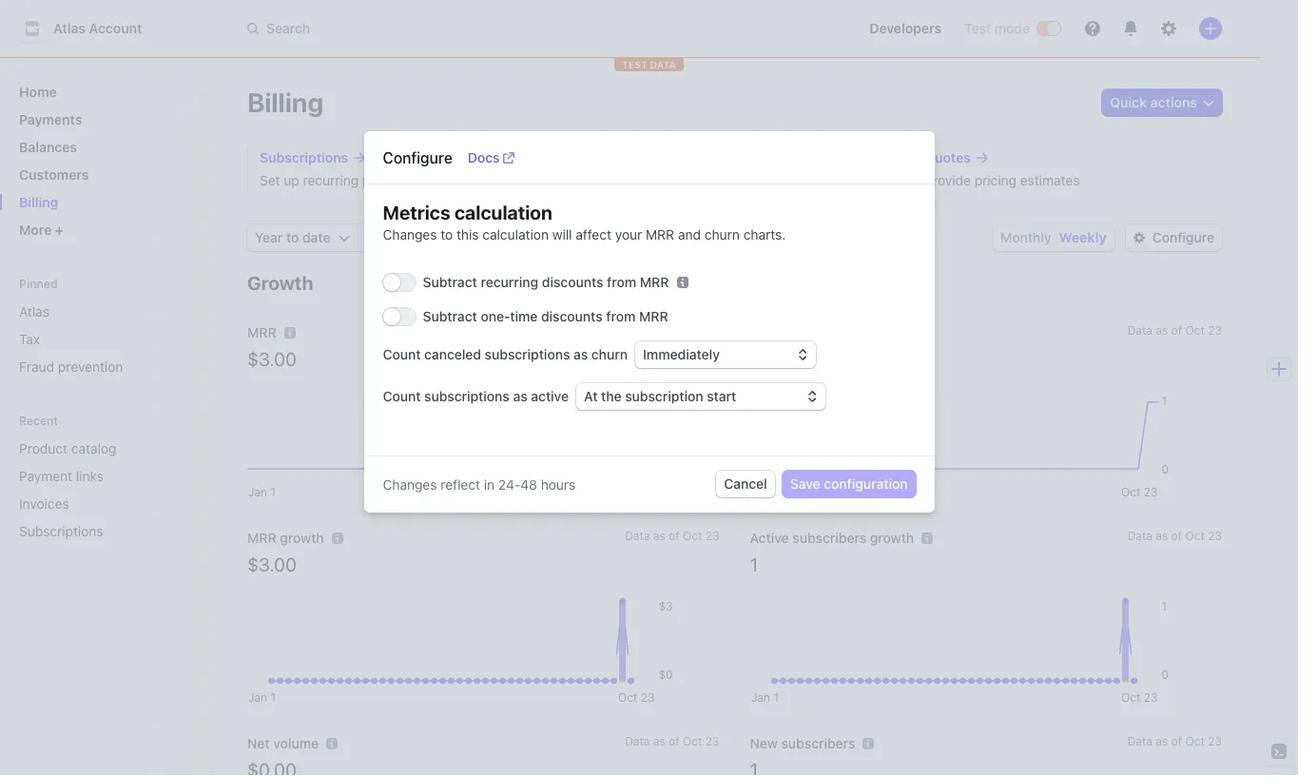 Task type: locate. For each thing, give the bounding box(es) containing it.
growth
[[280, 530, 324, 546], [870, 530, 914, 546]]

churn down data as of
[[591, 346, 628, 362]]

active
[[750, 324, 789, 340], [750, 530, 789, 546]]

billing up the more
[[19, 194, 58, 210]]

2 vertical spatial subscribers
[[781, 735, 855, 751]]

0 vertical spatial subscriptions
[[260, 149, 348, 165]]

data as of oct 23 for net volume
[[625, 734, 719, 748]]

subscribers for growth
[[792, 530, 866, 546]]

balances link
[[11, 131, 194, 163]]

oct for net volume
[[683, 734, 702, 748]]

churn left charts.
[[704, 226, 740, 242]]

$3.00 down growth
[[247, 348, 297, 370]]

1 $3.00 from the top
[[247, 348, 297, 370]]

to right year
[[286, 229, 299, 245]]

changes
[[383, 226, 437, 242], [383, 476, 437, 492]]

0 vertical spatial configure
[[383, 149, 452, 166]]

0 vertical spatial and
[[637, 172, 659, 188]]

recent element
[[0, 433, 209, 547]]

data as of oct 23
[[1127, 323, 1222, 338], [625, 529, 719, 543], [1127, 529, 1222, 543], [625, 734, 719, 748], [1127, 734, 1222, 748]]

discounts
[[542, 274, 603, 290], [541, 308, 603, 324]]

$3.00 down the mrr growth
[[247, 553, 297, 575]]

catalog
[[71, 440, 117, 456]]

active inside active subscribers 1
[[750, 324, 789, 340]]

subscriptions down invoices
[[19, 523, 103, 539]]

2 count from the top
[[383, 388, 421, 404]]

subtract down '24'
[[423, 274, 477, 290]]

0 horizontal spatial configure
[[383, 149, 452, 166]]

1 horizontal spatial billing
[[247, 87, 324, 118]]

1 vertical spatial from
[[606, 308, 636, 324]]

oct for mrr growth
[[683, 529, 702, 543]]

0 vertical spatial atlas
[[53, 20, 86, 36]]

more button
[[11, 214, 194, 245]]

payment links
[[19, 468, 104, 484]]

0 horizontal spatial billing
[[19, 194, 58, 210]]

0 vertical spatial subscriptions link
[[260, 148, 557, 167]]

your
[[615, 226, 642, 242]]

to
[[441, 226, 453, 242], [286, 229, 299, 245]]

0 horizontal spatial to
[[286, 229, 299, 245]]

23 for net volume
[[705, 734, 719, 748]]

0 vertical spatial billing
[[247, 87, 324, 118]]

year to date
[[255, 229, 330, 245]]

1 vertical spatial $3.00
[[247, 553, 297, 575]]

data as of oct 23 for active subscribers growth
[[1127, 529, 1222, 543]]

payments
[[19, 111, 82, 127]]

1 vertical spatial subscriptions
[[19, 523, 103, 539]]

2 growth from the left
[[870, 530, 914, 546]]

discounts up subtract one-time discounts from mrr
[[542, 274, 603, 290]]

subscriptions link
[[260, 148, 557, 167], [11, 515, 167, 547]]

subtract up canceled
[[423, 308, 477, 324]]

test
[[964, 20, 991, 36]]

0 vertical spatial $3.00
[[247, 348, 297, 370]]

$3.00
[[247, 348, 297, 370], [247, 553, 297, 575]]

reflect
[[441, 476, 480, 492]]

subtract
[[423, 274, 477, 290], [423, 308, 477, 324]]

1 vertical spatial churn
[[591, 346, 628, 362]]

in
[[484, 476, 495, 492]]

changes reflect in 24-48 hours
[[383, 476, 575, 492]]

test data
[[622, 59, 676, 70]]

23 for active subscribers growth
[[1208, 529, 1222, 543]]

2 discounts from the top
[[541, 308, 603, 324]]

1 vertical spatial discounts
[[541, 308, 603, 324]]

1 vertical spatial atlas
[[19, 303, 49, 320]]

billing
[[247, 87, 324, 118], [19, 194, 58, 210]]

test
[[622, 59, 647, 70]]

data for mrr growth
[[625, 529, 650, 543]]

0 vertical spatial subscribers
[[792, 324, 866, 340]]

atlas down pinned
[[19, 303, 49, 320]]

subscriptions link down invoices
[[11, 515, 167, 547]]

data for net volume
[[625, 734, 650, 748]]

data
[[625, 323, 650, 338], [1127, 323, 1153, 338], [625, 529, 650, 543], [1127, 529, 1153, 543], [625, 734, 650, 748], [1127, 734, 1153, 748]]

1
[[411, 229, 417, 245], [750, 348, 758, 370], [750, 553, 758, 575]]

calculation up the this
[[455, 202, 552, 223]]

save configuration button
[[782, 471, 915, 497]]

svg image left jan
[[366, 232, 377, 244]]

changes down metrics
[[383, 226, 437, 242]]

0 vertical spatial changes
[[383, 226, 437, 242]]

0 horizontal spatial subscriptions
[[19, 523, 103, 539]]

1 count from the top
[[383, 346, 421, 362]]

customers
[[19, 166, 89, 183]]

subscribers
[[792, 324, 866, 340], [792, 530, 866, 546], [781, 735, 855, 751]]

0 vertical spatial subscriptions
[[485, 346, 570, 362]]

atlas for atlas account
[[53, 20, 86, 36]]

2 active from the top
[[750, 530, 789, 546]]

from
[[607, 274, 636, 290], [606, 308, 636, 324]]

1 vertical spatial and
[[678, 226, 701, 242]]

svg image right weekly
[[1133, 232, 1145, 244]]

0 horizontal spatial churn
[[591, 346, 628, 362]]

1 horizontal spatial atlas
[[53, 20, 86, 36]]

oct for active subscribers growth
[[1185, 529, 1205, 543]]

1 vertical spatial changes
[[383, 476, 437, 492]]

0 horizontal spatial growth
[[280, 530, 324, 546]]

product catalog
[[19, 440, 117, 456]]

subscribers inside active subscribers 1
[[792, 324, 866, 340]]

2 vertical spatial 1
[[750, 553, 758, 575]]

1 horizontal spatial to
[[441, 226, 453, 242]]

and
[[637, 172, 659, 188], [678, 226, 701, 242]]

recurring
[[303, 172, 359, 188], [481, 274, 538, 290]]

billing down search
[[247, 87, 324, 118]]

1 horizontal spatial churn
[[704, 226, 740, 242]]

subscriptions
[[485, 346, 570, 362], [424, 388, 510, 404]]

atlas
[[53, 20, 86, 36], [19, 303, 49, 320]]

active subscribers 1
[[750, 324, 866, 370]]

active subscribers growth
[[750, 530, 914, 546]]

of for active subscribers growth
[[1171, 529, 1182, 543]]

1 vertical spatial subscribers
[[792, 530, 866, 546]]

1 vertical spatial active
[[750, 530, 789, 546]]

0 vertical spatial churn
[[704, 226, 740, 242]]

cancel button
[[716, 471, 775, 497]]

of for new subscribers
[[1171, 734, 1182, 748]]

calculation left will
[[482, 226, 549, 242]]

recent
[[19, 414, 58, 428]]

mrr
[[646, 226, 674, 242], [640, 274, 669, 290], [639, 308, 668, 324], [247, 324, 276, 340], [247, 530, 276, 546]]

payments link
[[11, 104, 194, 135]]

pinned
[[19, 277, 58, 291]]

recurring up one-
[[481, 274, 538, 290]]

affect
[[576, 226, 612, 242]]

churn
[[704, 226, 740, 242], [591, 346, 628, 362]]

2 svg image from the left
[[1133, 232, 1145, 244]]

atlas inside button
[[53, 20, 86, 36]]

monthly button
[[1000, 229, 1051, 245]]

0 horizontal spatial svg image
[[366, 232, 377, 244]]

1 vertical spatial configure
[[1152, 229, 1214, 245]]

more
[[19, 222, 55, 238]]

1 vertical spatial recurring
[[481, 274, 538, 290]]

billing inside core navigation links element
[[19, 194, 58, 210]]

will
[[552, 226, 572, 242]]

subscriptions link up payments
[[260, 148, 557, 167]]

data for new subscribers
[[1127, 734, 1153, 748]]

recurring right the up
[[303, 172, 359, 188]]

developers
[[869, 20, 941, 36]]

data
[[650, 59, 676, 70]]

1 horizontal spatial svg image
[[1133, 232, 1145, 244]]

1 changes from the top
[[383, 226, 437, 242]]

weekly
[[1059, 229, 1107, 245]]

1 subtract from the top
[[423, 274, 477, 290]]

one-
[[481, 308, 510, 324]]

account
[[89, 20, 142, 36]]

subscriptions down 'time'
[[485, 346, 570, 362]]

atlas left account
[[53, 20, 86, 36]]

discounts down subtract recurring discounts from mrr
[[541, 308, 603, 324]]

0 horizontal spatial and
[[637, 172, 659, 188]]

count canceled subscriptions as churn
[[383, 346, 628, 362]]

changes left the reflect
[[383, 476, 437, 492]]

to left the this
[[441, 226, 453, 242]]

tax link
[[11, 323, 194, 355]]

1 inside active subscribers 1
[[750, 348, 758, 370]]

estimates
[[1020, 172, 1080, 188]]

1 horizontal spatial growth
[[870, 530, 914, 546]]

data for active subscribers growth
[[1127, 529, 1153, 543]]

to inside 'metrics calculation changes to this calculation will affect your mrr and churn charts.'
[[441, 226, 453, 242]]

configure
[[383, 149, 452, 166], [1152, 229, 1214, 245]]

2 changes from the top
[[383, 476, 437, 492]]

and down send
[[678, 226, 701, 242]]

atlas link
[[11, 296, 194, 327]]

payments
[[362, 172, 422, 188]]

0 horizontal spatial subscriptions link
[[11, 515, 167, 547]]

0 vertical spatial active
[[750, 324, 789, 340]]

1 horizontal spatial and
[[678, 226, 701, 242]]

count for count canceled subscriptions as churn
[[383, 346, 421, 362]]

1 horizontal spatial configure
[[1152, 229, 1214, 245]]

customers link
[[11, 159, 194, 190]]

24
[[451, 229, 468, 245]]

0 vertical spatial subtract
[[423, 274, 477, 290]]

Search search field
[[236, 11, 772, 46]]

1 vertical spatial subscriptions link
[[11, 515, 167, 547]]

and left send
[[637, 172, 659, 188]]

1 svg image from the left
[[366, 232, 377, 244]]

atlas inside 'link'
[[19, 303, 49, 320]]

1 active from the top
[[750, 324, 789, 340]]

0 vertical spatial count
[[383, 346, 421, 362]]

up
[[284, 172, 299, 188]]

svg image
[[366, 232, 377, 244], [1133, 232, 1145, 244]]

0 vertical spatial discounts
[[542, 274, 603, 290]]

0 horizontal spatial atlas
[[19, 303, 49, 320]]

1 vertical spatial billing
[[19, 194, 58, 210]]

2 $3.00 from the top
[[247, 553, 297, 575]]

hours
[[541, 476, 575, 492]]

0 vertical spatial recurring
[[303, 172, 359, 188]]

23
[[1208, 323, 1222, 338], [705, 529, 719, 543], [1208, 529, 1222, 543], [705, 734, 719, 748], [1208, 734, 1222, 748]]

growth
[[247, 272, 313, 294]]

1 vertical spatial subtract
[[423, 308, 477, 324]]

payment links link
[[11, 460, 167, 492]]

atlas for atlas
[[19, 303, 49, 320]]

mrr inside 'metrics calculation changes to this calculation will affect your mrr and churn charts.'
[[646, 226, 674, 242]]

subscriptions down canceled
[[424, 388, 510, 404]]

1 vertical spatial 1
[[750, 348, 758, 370]]

metrics
[[383, 202, 450, 223]]

pricing
[[974, 172, 1017, 188]]

atlas account button
[[19, 15, 161, 42]]

1 vertical spatial count
[[383, 388, 421, 404]]

svg image inside configure button
[[1133, 232, 1145, 244]]

and inside 'metrics calculation changes to this calculation will affect your mrr and churn charts.'
[[678, 226, 701, 242]]

23 for mrr growth
[[705, 529, 719, 543]]

subscriptions up the up
[[260, 149, 348, 165]]

2 subtract from the top
[[423, 308, 477, 324]]



Task type: vqa. For each thing, say whether or not it's contained in the screenshot.
Net volume data as of oct 23
yes



Task type: describe. For each thing, give the bounding box(es) containing it.
active
[[531, 388, 569, 404]]

fraud prevention link
[[11, 351, 194, 382]]

product catalog link
[[11, 433, 167, 464]]

balances
[[19, 139, 77, 155]]

pinned element
[[11, 296, 194, 382]]

atlas account
[[53, 20, 142, 36]]

active for growth
[[750, 530, 789, 546]]

jan
[[385, 229, 407, 245]]

payment
[[19, 468, 72, 484]]

$3.00 for mrr growth
[[247, 553, 297, 575]]

mrr growth
[[247, 530, 324, 546]]

save configuration
[[790, 475, 908, 492]]

changes inside 'metrics calculation changes to this calculation will affect your mrr and churn charts.'
[[383, 226, 437, 242]]

of for net volume
[[669, 734, 679, 748]]

test mode
[[964, 20, 1030, 36]]

24-
[[498, 476, 520, 492]]

tax
[[19, 331, 40, 347]]

pinned navigation links element
[[11, 276, 194, 382]]

mode
[[994, 20, 1030, 36]]

invoices
[[697, 172, 746, 188]]

quotes
[[925, 149, 971, 165]]

prevention
[[58, 359, 123, 375]]

core navigation links element
[[11, 76, 194, 245]]

create
[[592, 172, 633, 188]]

billing link
[[11, 186, 194, 218]]

new
[[750, 735, 778, 751]]

metrics calculation changes to this calculation will affect your mrr and churn charts.
[[383, 202, 786, 242]]

count subscriptions as active
[[383, 388, 569, 404]]

this
[[456, 226, 479, 242]]

0 vertical spatial calculation
[[455, 202, 552, 223]]

subtract recurring discounts from mrr
[[423, 274, 669, 290]]

count for count subscriptions as active
[[383, 388, 421, 404]]

48
[[520, 476, 537, 492]]

data as of oct 23 for new subscribers
[[1127, 734, 1222, 748]]

1 growth from the left
[[280, 530, 324, 546]]

monthly weekly
[[1000, 229, 1107, 245]]

net
[[247, 735, 270, 751]]

1 vertical spatial subscriptions
[[424, 388, 510, 404]]

invoices
[[19, 495, 69, 512]]

1 horizontal spatial subscriptions
[[260, 149, 348, 165]]

jan 1 – oct 24
[[385, 229, 468, 245]]

1 vertical spatial calculation
[[482, 226, 549, 242]]

–
[[417, 229, 425, 245]]

1 horizontal spatial subscriptions link
[[260, 148, 557, 167]]

invoices link
[[11, 488, 167, 519]]

year
[[255, 229, 283, 245]]

links
[[76, 468, 104, 484]]

subtract one-time discounts from mrr
[[423, 308, 668, 324]]

oct for new subscribers
[[1185, 734, 1205, 748]]

churn inside 'metrics calculation changes to this calculation will affect your mrr and churn charts.'
[[704, 226, 740, 242]]

data as of
[[625, 323, 683, 338]]

weekly button
[[1059, 229, 1107, 245]]

new subscribers
[[750, 735, 855, 751]]

recent navigation links element
[[0, 413, 209, 547]]

cancel
[[724, 475, 767, 492]]

0 vertical spatial from
[[607, 274, 636, 290]]

time
[[510, 308, 538, 324]]

1 horizontal spatial recurring
[[481, 274, 538, 290]]

data as of oct 23 for mrr growth
[[625, 529, 719, 543]]

search
[[266, 20, 310, 36]]

$3.00 for mrr
[[247, 348, 297, 370]]

provide pricing estimates
[[925, 172, 1080, 188]]

create and send invoices
[[592, 172, 746, 188]]

quotes link
[[925, 148, 1222, 167]]

product
[[19, 440, 68, 456]]

net volume
[[247, 735, 319, 751]]

volume
[[273, 735, 319, 751]]

active for 1
[[750, 324, 789, 340]]

notifications image
[[1123, 21, 1138, 36]]

home link
[[11, 76, 194, 107]]

subscribers for 1
[[792, 324, 866, 340]]

charts.
[[743, 226, 786, 242]]

0 horizontal spatial recurring
[[303, 172, 359, 188]]

send
[[663, 172, 693, 188]]

configuration
[[824, 475, 908, 492]]

docs link
[[468, 148, 515, 167]]

date
[[302, 229, 330, 245]]

canceled
[[424, 346, 481, 362]]

fraud prevention
[[19, 359, 123, 375]]

provide
[[925, 172, 971, 188]]

to inside popup button
[[286, 229, 299, 245]]

configure inside button
[[1152, 229, 1214, 245]]

year to date button
[[247, 224, 357, 251]]

23 for new subscribers
[[1208, 734, 1222, 748]]

subscriptions inside recent element
[[19, 523, 103, 539]]

set
[[260, 172, 280, 188]]

developers link
[[862, 13, 949, 44]]

0 vertical spatial 1
[[411, 229, 417, 245]]

svg image
[[338, 232, 349, 244]]

set up recurring payments
[[260, 172, 422, 188]]

subtract for subtract one-time discounts from mrr
[[423, 308, 477, 324]]

1 discounts from the top
[[542, 274, 603, 290]]

fraud
[[19, 359, 54, 375]]

home
[[19, 84, 57, 100]]

subtract for subtract recurring discounts from mrr
[[423, 274, 477, 290]]

docs
[[468, 149, 500, 165]]

configure button
[[1126, 224, 1222, 251]]

of for mrr growth
[[669, 529, 679, 543]]



